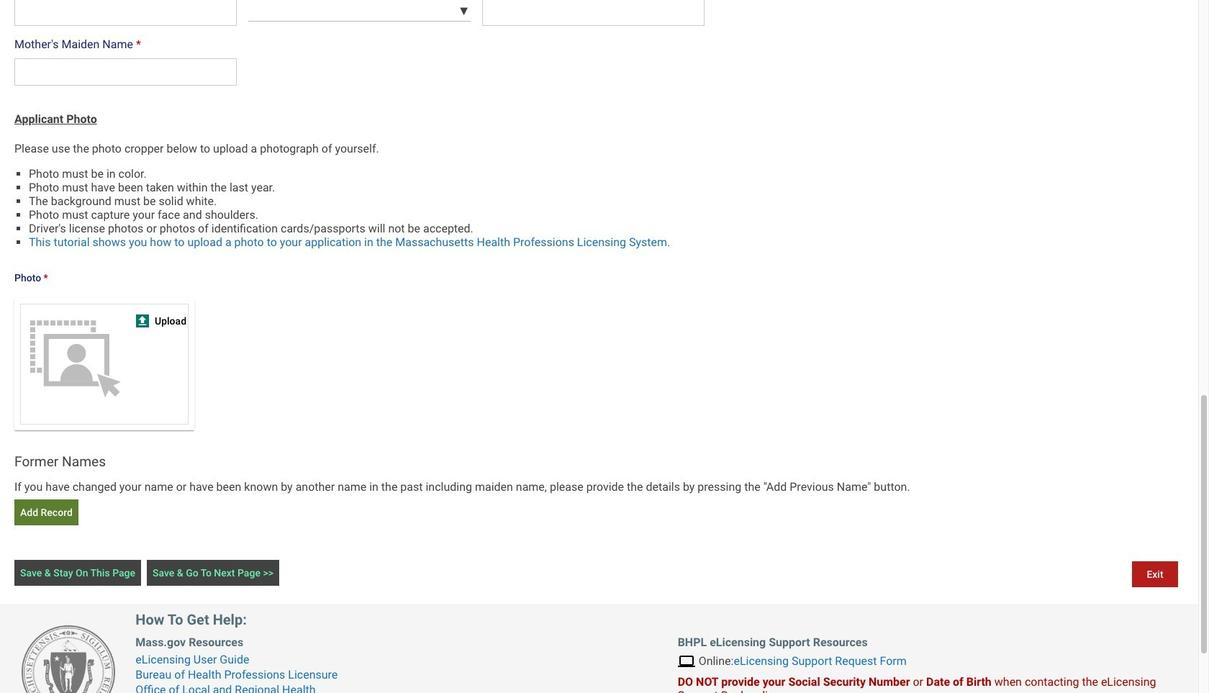 Task type: describe. For each thing, give the bounding box(es) containing it.
no color image
[[136, 314, 149, 327]]



Task type: locate. For each thing, give the bounding box(es) containing it.
None text field
[[14, 0, 237, 26], [482, 0, 705, 26], [14, 0, 237, 26], [482, 0, 705, 26]]

massachusetts state seal image
[[22, 625, 115, 693]]

None text field
[[14, 58, 237, 86]]



Task type: vqa. For each thing, say whether or not it's contained in the screenshot.
"no color" icon at top left
yes



